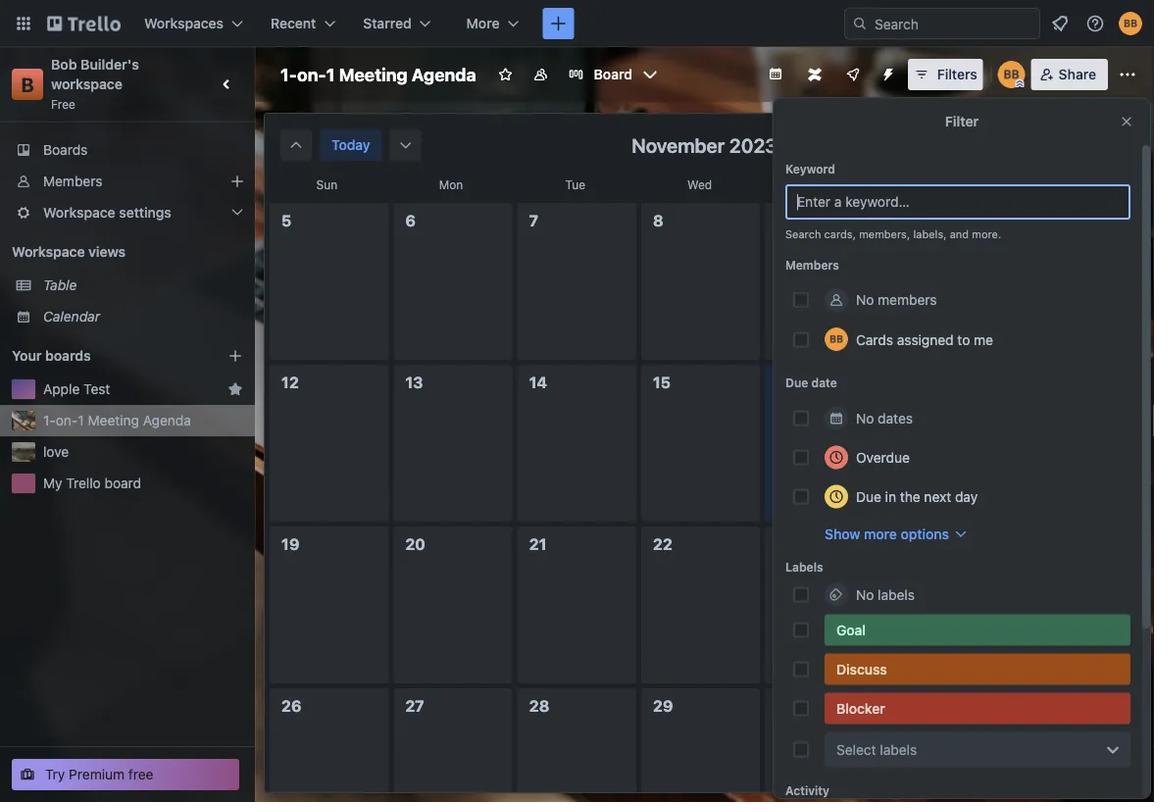 Task type: vqa. For each thing, say whether or not it's contained in the screenshot.
No members
yes



Task type: locate. For each thing, give the bounding box(es) containing it.
labels right select
[[881, 742, 918, 758]]

1 vertical spatial workspace
[[12, 244, 85, 260]]

0 horizontal spatial due
[[786, 376, 809, 390]]

0 notifications image
[[1049, 12, 1072, 35]]

tue
[[566, 178, 586, 191]]

16
[[777, 373, 795, 392]]

1 vertical spatial 1
[[78, 413, 84, 429]]

settings
[[119, 205, 172, 221]]

agenda inside text box
[[412, 64, 477, 85]]

sm image up 5
[[287, 135, 306, 155]]

1 vertical spatial agenda
[[143, 413, 191, 429]]

1 horizontal spatial 1-on-1 meeting agenda
[[281, 64, 477, 85]]

me
[[975, 331, 994, 348]]

1-on-1 meeting agenda down apple test link
[[43, 413, 191, 429]]

2 vertical spatial bob builder (bobbuilder40) image
[[825, 328, 849, 351]]

1 horizontal spatial meeting
[[339, 64, 408, 85]]

meeting down test
[[88, 413, 139, 429]]

no for no labels
[[857, 587, 875, 603]]

1 horizontal spatial on-
[[297, 64, 326, 85]]

1 down recent popup button
[[326, 64, 335, 85]]

bob builder (bobbuilder40) image
[[1120, 12, 1143, 35], [999, 61, 1026, 88], [825, 328, 849, 351]]

2 horizontal spatial bob builder (bobbuilder40) image
[[1120, 12, 1143, 35]]

color: green, title: "goal" element
[[825, 615, 1131, 646]]

labels down the 24
[[878, 587, 915, 603]]

no up goal
[[857, 587, 875, 603]]

workspace navigation collapse icon image
[[214, 71, 241, 98]]

0 horizontal spatial bob builder (bobbuilder40) image
[[825, 328, 849, 351]]

sm image up 6
[[396, 135, 416, 155]]

close popover image
[[1120, 114, 1135, 130]]

0 vertical spatial 1-on-1 meeting agenda
[[281, 64, 477, 85]]

1 horizontal spatial agenda
[[412, 64, 477, 85]]

workspaces button
[[132, 8, 255, 39]]

3 no from the top
[[857, 587, 875, 603]]

0 horizontal spatial 1
[[78, 413, 84, 429]]

2 vertical spatial 1
[[934, 697, 941, 716]]

due left date
[[786, 376, 809, 390]]

sat
[[1064, 178, 1082, 191]]

1- inside text box
[[281, 64, 297, 85]]

nov
[[777, 697, 807, 716]]

2023
[[730, 133, 778, 157]]

sun
[[316, 178, 338, 191]]

0 horizontal spatial 1-
[[43, 413, 56, 429]]

1 no from the top
[[857, 292, 875, 308]]

automation image
[[873, 59, 901, 86]]

23
[[777, 535, 797, 554]]

1
[[326, 64, 335, 85], [78, 413, 84, 429], [934, 697, 941, 716]]

options
[[901, 526, 950, 542]]

board button
[[561, 59, 666, 90]]

my trello board link
[[43, 474, 243, 494]]

1-on-1 meeting agenda
[[281, 64, 477, 85], [43, 413, 191, 429]]

my
[[43, 475, 62, 492]]

2 vertical spatial no
[[857, 587, 875, 603]]

0 vertical spatial 1
[[326, 64, 335, 85]]

this member is an admin of this board. image
[[1016, 79, 1025, 88]]

cards,
[[825, 228, 857, 241]]

1-on-1 meeting agenda link
[[43, 411, 243, 431]]

due
[[786, 376, 809, 390], [857, 489, 882, 505]]

1 horizontal spatial 1-
[[281, 64, 297, 85]]

show more options
[[825, 526, 950, 542]]

bob builder (bobbuilder40) image right filters
[[999, 61, 1026, 88]]

0 vertical spatial 1-
[[281, 64, 297, 85]]

labels,
[[914, 228, 947, 241]]

1 vertical spatial 1-
[[43, 413, 56, 429]]

overdue
[[857, 449, 911, 466]]

workspace up table
[[12, 244, 85, 260]]

share button
[[1032, 59, 1109, 90]]

2 sm image from the left
[[396, 135, 416, 155]]

1 inside text box
[[326, 64, 335, 85]]

1- down recent
[[281, 64, 297, 85]]

your boards
[[12, 348, 91, 364]]

show menu image
[[1119, 65, 1138, 84]]

workspace
[[43, 205, 115, 221], [12, 244, 85, 260]]

members down boards
[[43, 173, 103, 189]]

1 vertical spatial no
[[857, 410, 875, 426]]

try
[[45, 767, 65, 783]]

the
[[901, 489, 921, 505]]

1 horizontal spatial sm image
[[396, 135, 416, 155]]

free
[[51, 97, 76, 111]]

0 horizontal spatial on-
[[56, 413, 78, 429]]

sm image
[[287, 135, 306, 155], [396, 135, 416, 155]]

cards
[[857, 331, 894, 348]]

cards assigned to me
[[857, 331, 994, 348]]

workspace up workspace views
[[43, 205, 115, 221]]

on- down apple
[[56, 413, 78, 429]]

workspace
[[51, 76, 123, 92]]

7
[[529, 211, 539, 230]]

members
[[878, 292, 938, 308]]

0 vertical spatial bob builder (bobbuilder40) image
[[1120, 12, 1143, 35]]

1 vertical spatial members
[[786, 258, 840, 272]]

26
[[282, 697, 302, 716]]

1 sm image from the left
[[287, 135, 306, 155]]

workspace inside dropdown button
[[43, 205, 115, 221]]

1 vertical spatial 1-on-1 meeting agenda
[[43, 413, 191, 429]]

no members
[[857, 292, 938, 308]]

0 vertical spatial labels
[[878, 587, 915, 603]]

1 vertical spatial due
[[857, 489, 882, 505]]

bob builder (bobbuilder40) image right open information menu image
[[1120, 12, 1143, 35]]

date
[[812, 376, 838, 390]]

no up cards
[[857, 292, 875, 308]]

calendar power-up image
[[768, 66, 784, 81]]

1 horizontal spatial bob builder (bobbuilder40) image
[[999, 61, 1026, 88]]

workspace for workspace settings
[[43, 205, 115, 221]]

1 vertical spatial on-
[[56, 413, 78, 429]]

table link
[[43, 276, 243, 295]]

0 horizontal spatial sm image
[[287, 135, 306, 155]]

6
[[406, 211, 416, 230]]

27
[[406, 697, 425, 716]]

0 vertical spatial on-
[[297, 64, 326, 85]]

dec 1
[[901, 697, 941, 716]]

2 no from the top
[[857, 410, 875, 426]]

no
[[857, 292, 875, 308], [857, 410, 875, 426], [857, 587, 875, 603]]

8
[[653, 211, 664, 230]]

1 vertical spatial meeting
[[88, 413, 139, 429]]

keyword
[[786, 162, 836, 176]]

meeting down starred
[[339, 64, 408, 85]]

table
[[43, 277, 77, 293]]

november 2023
[[632, 133, 778, 157]]

2 horizontal spatial 1
[[934, 697, 941, 716]]

no left dates
[[857, 410, 875, 426]]

more.
[[973, 228, 1002, 241]]

1 vertical spatial bob builder (bobbuilder40) image
[[999, 61, 1026, 88]]

share
[[1059, 66, 1097, 82]]

activity
[[786, 784, 830, 798]]

labels for no labels
[[878, 587, 915, 603]]

members down search
[[786, 258, 840, 272]]

due left in
[[857, 489, 882, 505]]

1 down "apple test"
[[78, 413, 84, 429]]

bob builder (bobbuilder40) image left cards
[[825, 328, 849, 351]]

meeting
[[339, 64, 408, 85], [88, 413, 139, 429]]

b link
[[12, 69, 43, 100]]

workspace views
[[12, 244, 126, 260]]

10
[[901, 211, 919, 230]]

filter
[[946, 113, 979, 130]]

select labels
[[837, 742, 918, 758]]

meeting inside text box
[[339, 64, 408, 85]]

0 horizontal spatial 1-on-1 meeting agenda
[[43, 413, 191, 429]]

0 vertical spatial agenda
[[412, 64, 477, 85]]

0 horizontal spatial meeting
[[88, 413, 139, 429]]

Search field
[[868, 9, 1040, 38]]

starred
[[363, 15, 412, 31]]

5
[[282, 211, 292, 230]]

2
[[1025, 697, 1034, 716]]

agenda up love link
[[143, 413, 191, 429]]

color: orange, title: "discuss" element
[[825, 654, 1131, 685]]

1 horizontal spatial due
[[857, 489, 882, 505]]

no labels
[[857, 587, 915, 603]]

0 vertical spatial no
[[857, 292, 875, 308]]

agenda left star or unstar board icon
[[412, 64, 477, 85]]

0 vertical spatial due
[[786, 376, 809, 390]]

1 vertical spatial labels
[[881, 742, 918, 758]]

1- up love
[[43, 413, 56, 429]]

workspace for workspace views
[[12, 244, 85, 260]]

apple
[[43, 381, 80, 397]]

1 horizontal spatial 1
[[326, 64, 335, 85]]

on- down recent popup button
[[297, 64, 326, 85]]

add board image
[[228, 348, 243, 364]]

1-on-1 meeting agenda down starred
[[281, 64, 477, 85]]

star or unstar board image
[[498, 67, 514, 82]]

try premium free
[[45, 767, 154, 783]]

wed
[[688, 178, 713, 191]]

no for no members
[[857, 292, 875, 308]]

0 vertical spatial members
[[43, 173, 103, 189]]

0 vertical spatial meeting
[[339, 64, 408, 85]]

on-
[[297, 64, 326, 85], [56, 413, 78, 429]]

confluence icon image
[[808, 68, 822, 81]]

my trello board
[[43, 475, 141, 492]]

members,
[[860, 228, 911, 241]]

1 right dec
[[934, 697, 941, 716]]

0 vertical spatial workspace
[[43, 205, 115, 221]]

more
[[467, 15, 500, 31]]



Task type: describe. For each thing, give the bounding box(es) containing it.
bob
[[51, 56, 77, 73]]

free
[[128, 767, 154, 783]]

love link
[[43, 443, 243, 462]]

select
[[837, 742, 877, 758]]

search
[[786, 228, 822, 241]]

Board name text field
[[271, 59, 486, 90]]

views
[[88, 244, 126, 260]]

workspace visible image
[[533, 67, 549, 82]]

open information menu image
[[1086, 14, 1106, 33]]

power ups image
[[846, 67, 861, 82]]

workspace settings button
[[0, 197, 255, 229]]

dec
[[901, 697, 929, 716]]

primary element
[[0, 0, 1155, 47]]

20
[[406, 535, 426, 554]]

12
[[282, 373, 299, 392]]

due date
[[786, 376, 838, 390]]

1-on-1 meeting agenda inside text box
[[281, 64, 477, 85]]

members link
[[0, 166, 255, 197]]

goal
[[837, 622, 866, 638]]

24
[[901, 535, 921, 554]]

to
[[958, 331, 971, 348]]

apple test
[[43, 381, 110, 397]]

starred icon image
[[228, 382, 243, 397]]

search image
[[853, 16, 868, 31]]

assigned
[[898, 331, 954, 348]]

15
[[653, 373, 671, 392]]

no for no dates
[[857, 410, 875, 426]]

0 horizontal spatial agenda
[[143, 413, 191, 429]]

30
[[811, 697, 831, 716]]

premium
[[69, 767, 125, 783]]

9
[[777, 211, 788, 230]]

14
[[529, 373, 548, 392]]

labels
[[786, 561, 824, 575]]

due in the next day
[[857, 489, 978, 505]]

boards link
[[0, 134, 255, 166]]

filters button
[[908, 59, 984, 90]]

create board or workspace image
[[549, 14, 569, 33]]

starred button
[[352, 8, 443, 39]]

your
[[12, 348, 42, 364]]

b
[[21, 73, 34, 96]]

more
[[864, 526, 898, 542]]

board
[[594, 66, 633, 82]]

recent button
[[259, 8, 348, 39]]

no dates
[[857, 410, 914, 426]]

mon
[[439, 178, 464, 191]]

bob builder's workspace link
[[51, 56, 143, 92]]

love
[[43, 444, 69, 460]]

show more options button
[[825, 524, 969, 544]]

boards
[[45, 348, 91, 364]]

calendar
[[43, 309, 100, 325]]

board
[[105, 475, 141, 492]]

try premium free button
[[12, 759, 239, 791]]

search cards, members, labels, and more.
[[786, 228, 1002, 241]]

back to home image
[[47, 8, 121, 39]]

Enter a keyword… text field
[[786, 184, 1131, 220]]

1 horizontal spatial members
[[786, 258, 840, 272]]

november
[[632, 133, 725, 157]]

workspaces
[[144, 15, 224, 31]]

color: red, title: "blocker" element
[[825, 693, 1131, 725]]

calendar link
[[43, 307, 243, 327]]

13
[[406, 373, 423, 392]]

in
[[886, 489, 897, 505]]

workspace settings
[[43, 205, 172, 221]]

on- inside text box
[[297, 64, 326, 85]]

29
[[653, 697, 674, 716]]

day
[[956, 489, 978, 505]]

0 horizontal spatial members
[[43, 173, 103, 189]]

due for due in the next day
[[857, 489, 882, 505]]

and
[[951, 228, 970, 241]]

your boards with 4 items element
[[12, 344, 198, 368]]

builder's
[[81, 56, 139, 73]]

apple test link
[[43, 380, 220, 399]]

trello
[[66, 475, 101, 492]]

blocker
[[837, 701, 886, 717]]

due for due date
[[786, 376, 809, 390]]

discuss
[[837, 661, 888, 678]]

recent
[[271, 15, 316, 31]]

28
[[529, 697, 550, 716]]

fri
[[942, 178, 956, 191]]

21
[[529, 535, 547, 554]]

test
[[83, 381, 110, 397]]

22
[[653, 535, 673, 554]]

nov 30
[[777, 697, 831, 716]]

bob builder's workspace free
[[51, 56, 143, 111]]

labels for select labels
[[881, 742, 918, 758]]

19
[[282, 535, 300, 554]]



